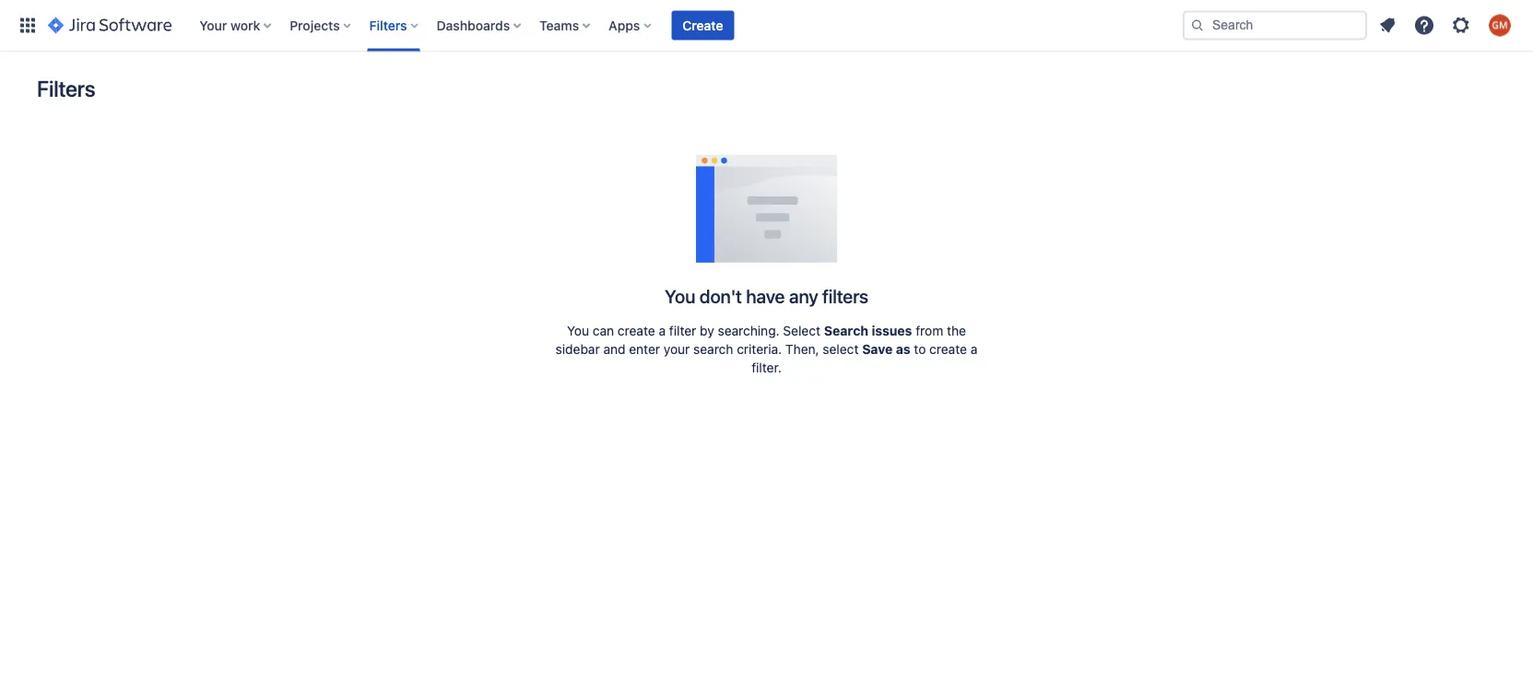 Task type: locate. For each thing, give the bounding box(es) containing it.
you up 'filter'
[[665, 285, 696, 307]]

as
[[896, 342, 911, 357]]

create up enter
[[618, 323, 655, 338]]

you
[[665, 285, 696, 307], [567, 323, 589, 338]]

0 vertical spatial a
[[659, 323, 666, 338]]

your
[[199, 18, 227, 33]]

the
[[947, 323, 966, 338]]

have
[[746, 285, 785, 307]]

1 vertical spatial create
[[930, 342, 967, 357]]

a right "to"
[[971, 342, 978, 357]]

a inside to create a filter.
[[971, 342, 978, 357]]

filters right 'projects' dropdown button
[[369, 18, 407, 33]]

and
[[604, 342, 626, 357]]

banner containing your work
[[0, 0, 1534, 52]]

save as
[[862, 342, 911, 357]]

Search field
[[1183, 11, 1368, 40]]

filters down appswitcher icon on the top
[[37, 76, 95, 101]]

create
[[618, 323, 655, 338], [930, 342, 967, 357]]

1 horizontal spatial create
[[930, 342, 967, 357]]

1 vertical spatial a
[[971, 342, 978, 357]]

a
[[659, 323, 666, 338], [971, 342, 978, 357]]

a left 'filter'
[[659, 323, 666, 338]]

settings image
[[1451, 14, 1473, 36]]

your profile and settings image
[[1489, 14, 1511, 36]]

filters button
[[364, 11, 426, 40]]

you for you don't have any filters
[[665, 285, 696, 307]]

you don't have any filters
[[665, 285, 869, 307]]

filters
[[823, 285, 869, 307]]

0 horizontal spatial you
[[567, 323, 589, 338]]

can
[[593, 323, 614, 338]]

then,
[[786, 342, 819, 357]]

0 vertical spatial filters
[[369, 18, 407, 33]]

0 vertical spatial create
[[618, 323, 655, 338]]

0 horizontal spatial filters
[[37, 76, 95, 101]]

projects button
[[284, 11, 358, 40]]

create
[[683, 18, 723, 33]]

from
[[916, 323, 944, 338]]

1 horizontal spatial filters
[[369, 18, 407, 33]]

filters inside dropdown button
[[369, 18, 407, 33]]

projects
[[290, 18, 340, 33]]

create down the
[[930, 342, 967, 357]]

you up sidebar at the bottom of the page
[[567, 323, 589, 338]]

create inside to create a filter.
[[930, 342, 967, 357]]

0 vertical spatial you
[[665, 285, 696, 307]]

1 horizontal spatial you
[[665, 285, 696, 307]]

search image
[[1191, 18, 1205, 33]]

1 vertical spatial you
[[567, 323, 589, 338]]

notifications image
[[1377, 14, 1399, 36]]

filters
[[369, 18, 407, 33], [37, 76, 95, 101]]

jira software image
[[48, 14, 172, 36], [48, 14, 172, 36]]

your work button
[[194, 11, 279, 40]]

1 horizontal spatial a
[[971, 342, 978, 357]]

select
[[823, 342, 859, 357]]

search
[[694, 342, 734, 357]]

banner
[[0, 0, 1534, 52]]

from the sidebar and enter your search criteria. then, select
[[556, 323, 966, 357]]

any
[[789, 285, 819, 307]]

primary element
[[11, 0, 1183, 51]]



Task type: describe. For each thing, give the bounding box(es) containing it.
save
[[862, 342, 893, 357]]

work
[[231, 18, 260, 33]]

teams
[[540, 18, 579, 33]]

teams button
[[534, 11, 598, 40]]

search
[[824, 323, 869, 338]]

you can create a filter by searching. select search issues
[[567, 323, 912, 338]]

apps
[[609, 18, 640, 33]]

you for you can create a filter by searching. select search issues
[[567, 323, 589, 338]]

apps button
[[603, 11, 659, 40]]

to
[[914, 342, 926, 357]]

help image
[[1414, 14, 1436, 36]]

appswitcher icon image
[[17, 14, 39, 36]]

issues
[[872, 323, 912, 338]]

create button
[[672, 11, 734, 40]]

criteria.
[[737, 342, 782, 357]]

searching.
[[718, 323, 780, 338]]

0 horizontal spatial a
[[659, 323, 666, 338]]

your work
[[199, 18, 260, 33]]

1 vertical spatial filters
[[37, 76, 95, 101]]

sidebar
[[556, 342, 600, 357]]

dashboards
[[437, 18, 510, 33]]

select
[[783, 323, 821, 338]]

don't
[[700, 285, 742, 307]]

dashboards button
[[431, 11, 529, 40]]

by
[[700, 323, 714, 338]]

filter.
[[752, 360, 782, 375]]

your
[[664, 342, 690, 357]]

enter
[[629, 342, 660, 357]]

0 horizontal spatial create
[[618, 323, 655, 338]]

filter
[[669, 323, 697, 338]]

to create a filter.
[[752, 342, 978, 375]]



Task type: vqa. For each thing, say whether or not it's contained in the screenshot.
the topmost Filters
yes



